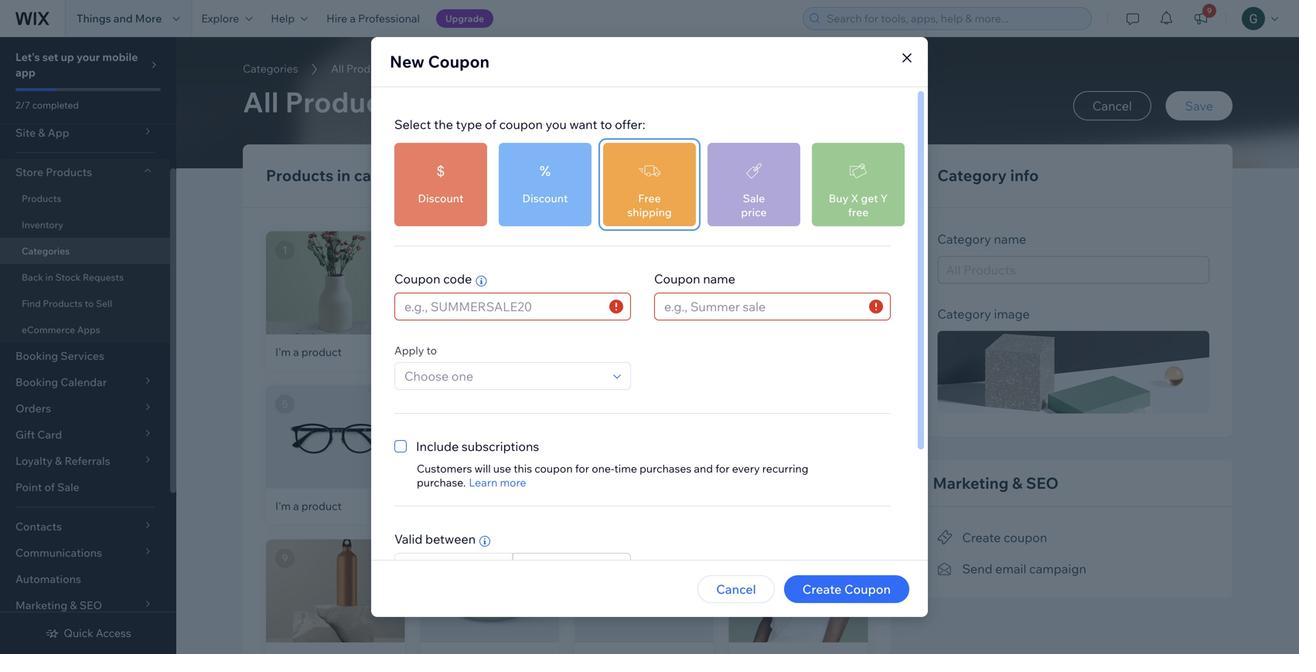 Task type: describe. For each thing, give the bounding box(es) containing it.
automations
[[15, 573, 81, 587]]

set for don't
[[710, 560, 727, 575]]

an
[[730, 560, 744, 575]]

customers will use this coupon for one-time purchases and for every recurring purchase.
[[417, 462, 809, 490]]

upgrade
[[445, 13, 484, 24]]

create coupon button
[[937, 527, 1047, 549]]

quick access button
[[45, 627, 131, 641]]

store products
[[15, 165, 92, 179]]

Choose one field
[[400, 363, 609, 390]]

in for stock
[[45, 272, 53, 283]]

learn
[[469, 476, 497, 490]]

booking
[[15, 350, 58, 363]]

ecommerce apps
[[22, 324, 100, 336]]

a inside hire a professional link
[[350, 12, 356, 25]]

category for category name
[[937, 232, 991, 247]]

1 horizontal spatial to
[[427, 344, 437, 358]]

let's
[[15, 50, 40, 64]]

include
[[416, 439, 459, 455]]

purchase.
[[417, 476, 466, 490]]

send
[[962, 562, 993, 577]]

category
[[354, 166, 421, 185]]

explore
[[201, 12, 239, 25]]

set for let's
[[42, 50, 58, 64]]

%
[[540, 162, 551, 180]]

code
[[443, 271, 472, 287]]

send email campaign
[[962, 562, 1086, 577]]

ecommerce apps link
[[0, 317, 170, 343]]

hire a professional
[[326, 12, 420, 25]]

create coupon button
[[784, 576, 909, 604]]

select the type of coupon you want to offer:
[[394, 117, 645, 132]]

help button
[[262, 0, 317, 37]]

sale price
[[741, 192, 767, 219]]

a inside reward customers with a free shipping offer.
[[626, 101, 632, 115]]

things
[[77, 12, 111, 25]]

2 for from the left
[[715, 462, 730, 476]]

booking services link
[[0, 343, 170, 370]]

and inside the customers will use this coupon for one-time purchases and for every recurring purchase.
[[694, 462, 713, 476]]

buy x get y free
[[829, 192, 888, 219]]

shipping inside reward customers with a free shipping offer.
[[602, 115, 646, 129]]

&
[[1012, 474, 1023, 493]]

more
[[135, 12, 162, 25]]

app
[[15, 66, 35, 79]]

free shipping
[[627, 192, 672, 219]]

back in stock requests
[[22, 272, 124, 283]]

coupon name
[[654, 271, 735, 287]]

apps
[[77, 324, 100, 336]]

12
[[428, 166, 444, 185]]

0 vertical spatial of
[[485, 117, 496, 132]]

create coupon
[[962, 530, 1047, 546]]

time
[[614, 462, 637, 476]]

coupon inside button
[[1004, 530, 1047, 546]]

don't
[[676, 560, 707, 575]]

don't set an end date
[[676, 560, 798, 575]]

point of sale link
[[0, 475, 170, 501]]

promote coupon image
[[937, 531, 953, 545]]

info
[[1010, 166, 1039, 185]]

completed
[[32, 99, 79, 111]]

categories link inside all products form
[[235, 61, 306, 77]]

this
[[514, 462, 532, 476]]

quick access
[[64, 627, 131, 641]]

ecommerce
[[22, 324, 75, 336]]

subscriptions
[[462, 439, 539, 455]]

want
[[569, 117, 597, 132]]

products inside popup button
[[46, 165, 92, 179]]

1 vertical spatial all products
[[243, 84, 407, 119]]

free for x
[[848, 206, 869, 219]]

purchases
[[640, 462, 692, 476]]

Search for tools, apps, help & more... field
[[822, 8, 1086, 29]]

valid
[[394, 532, 423, 547]]

create coupon
[[802, 582, 891, 598]]

services
[[61, 350, 104, 363]]

apply to
[[394, 344, 437, 358]]

Include subscriptions checkbox
[[394, 438, 539, 456]]

the
[[434, 117, 453, 132]]

1 for from the left
[[575, 462, 589, 476]]

2/7
[[15, 99, 30, 111]]

back in stock requests link
[[0, 264, 170, 291]]

category name
[[937, 232, 1026, 247]]

every
[[732, 462, 760, 476]]

point
[[15, 481, 42, 495]]

up
[[61, 50, 74, 64]]

recurring
[[762, 462, 809, 476]]

name for category name
[[994, 232, 1026, 247]]

discount for %
[[522, 192, 568, 205]]

buy
[[829, 192, 849, 205]]

store products button
[[0, 159, 170, 186]]

of inside "sidebar" element
[[44, 481, 55, 495]]

all products form
[[176, 37, 1299, 655]]

back
[[22, 272, 43, 283]]

booking services
[[15, 350, 104, 363]]

save
[[1185, 98, 1213, 114]]

customers
[[417, 462, 472, 476]]

reward customers with a free shipping offer.
[[602, 87, 696, 129]]

one-
[[592, 462, 614, 476]]

date
[[772, 560, 798, 575]]

access
[[96, 627, 131, 641]]

promote newsletter image
[[937, 563, 953, 577]]

customers
[[643, 87, 696, 101]]

select
[[394, 117, 431, 132]]

inventory
[[22, 219, 63, 231]]

categories inside all products form
[[243, 62, 298, 75]]

end
[[747, 560, 769, 575]]

coupon code
[[394, 271, 472, 287]]



Task type: locate. For each thing, give the bounding box(es) containing it.
image
[[994, 307, 1030, 322]]

0 horizontal spatial categories link
[[0, 238, 170, 264]]

category for category image
[[937, 307, 991, 322]]

between
[[425, 532, 476, 547]]

cancel button
[[1073, 91, 1151, 121], [698, 576, 775, 604]]

categories link up back in stock requests
[[0, 238, 170, 264]]

0 vertical spatial and
[[113, 12, 133, 25]]

1 horizontal spatial discount
[[522, 192, 568, 205]]

1 horizontal spatial create
[[962, 530, 1001, 546]]

1 vertical spatial sale
[[57, 481, 79, 495]]

category info
[[937, 166, 1039, 185]]

2 discount from the left
[[522, 192, 568, 205]]

name inside all products form
[[994, 232, 1026, 247]]

0 horizontal spatial and
[[113, 12, 133, 25]]

1 vertical spatial cancel button
[[698, 576, 775, 604]]

name down info
[[994, 232, 1026, 247]]

0 vertical spatial sale
[[743, 192, 765, 205]]

for left every
[[715, 462, 730, 476]]

category left info
[[937, 166, 1007, 185]]

0 vertical spatial in
[[337, 166, 351, 185]]

and left more
[[113, 12, 133, 25]]

of right point
[[44, 481, 55, 495]]

2/7 completed
[[15, 99, 79, 111]]

free for customers
[[635, 101, 655, 115]]

in right back
[[45, 272, 53, 283]]

0 horizontal spatial cancel button
[[698, 576, 775, 604]]

category for category info
[[937, 166, 1007, 185]]

Category name text field
[[937, 256, 1209, 284]]

3 category from the top
[[937, 307, 991, 322]]

1 horizontal spatial name
[[994, 232, 1026, 247]]

mobile
[[102, 50, 138, 64]]

set
[[42, 50, 58, 64], [710, 560, 727, 575]]

upgrade button
[[436, 9, 493, 28]]

0 horizontal spatial set
[[42, 50, 58, 64]]

hire a professional link
[[317, 0, 429, 37]]

save button
[[1166, 91, 1233, 121]]

0 horizontal spatial of
[[44, 481, 55, 495]]

2 horizontal spatial to
[[600, 117, 612, 132]]

in inside "sidebar" element
[[45, 272, 53, 283]]

sale inside "sale price"
[[743, 192, 765, 205]]

store
[[15, 165, 43, 179]]

to inside "sidebar" element
[[85, 298, 94, 310]]

1 vertical spatial categories link
[[0, 238, 170, 264]]

will
[[474, 462, 491, 476]]

0 horizontal spatial to
[[85, 298, 94, 310]]

reward
[[602, 87, 640, 101]]

0 vertical spatial cancel
[[1093, 98, 1132, 114]]

0 horizontal spatial cancel
[[716, 582, 756, 598]]

and
[[113, 12, 133, 25], [694, 462, 713, 476]]

1 vertical spatial set
[[710, 560, 727, 575]]

0 vertical spatial set
[[42, 50, 58, 64]]

1 category from the top
[[937, 166, 1007, 185]]

product
[[302, 346, 342, 359], [456, 346, 496, 359], [610, 346, 650, 359], [302, 500, 342, 513], [456, 500, 496, 513], [610, 500, 650, 513], [764, 500, 805, 513]]

seo
[[1026, 474, 1059, 493]]

0 vertical spatial create
[[962, 530, 1001, 546]]

y
[[881, 192, 888, 205]]

you
[[546, 117, 567, 132]]

1 vertical spatial create
[[802, 582, 842, 598]]

sell
[[96, 298, 112, 310]]

categories down help
[[243, 62, 298, 75]]

1 vertical spatial cancel
[[716, 582, 756, 598]]

your
[[77, 50, 100, 64]]

category left image
[[937, 307, 991, 322]]

Don't set an end date checkbox
[[654, 558, 798, 577]]

professional
[[358, 12, 420, 25]]

products
[[346, 62, 392, 75], [285, 84, 407, 119], [46, 165, 92, 179], [266, 166, 334, 185], [22, 193, 61, 205], [43, 298, 83, 310]]

1 vertical spatial in
[[45, 272, 53, 283]]

help
[[271, 12, 295, 25]]

sale
[[743, 192, 765, 205], [57, 481, 79, 495]]

category down category info
[[937, 232, 991, 247]]

coupon up send email campaign in the bottom right of the page
[[1004, 530, 1047, 546]]

coupon for of
[[499, 117, 543, 132]]

apply
[[394, 344, 424, 358]]

1 horizontal spatial in
[[337, 166, 351, 185]]

0 horizontal spatial for
[[575, 462, 589, 476]]

categories down the inventory
[[22, 246, 70, 257]]

sale up the 'price'
[[743, 192, 765, 205]]

create
[[962, 530, 1001, 546], [802, 582, 842, 598]]

9 button
[[1184, 0, 1218, 37]]

0 horizontal spatial sale
[[57, 481, 79, 495]]

0 vertical spatial all products
[[331, 62, 392, 75]]

sale inside "sidebar" element
[[57, 481, 79, 495]]

0 horizontal spatial categories
[[22, 246, 70, 257]]

in left category
[[337, 166, 351, 185]]

free down x
[[848, 206, 869, 219]]

create inside all products form
[[962, 530, 1001, 546]]

to down with
[[600, 117, 612, 132]]

9
[[1207, 6, 1212, 15]]

1 horizontal spatial cancel
[[1093, 98, 1132, 114]]

set left an
[[710, 560, 727, 575]]

free
[[635, 101, 655, 115], [848, 206, 869, 219]]

of
[[485, 117, 496, 132], [44, 481, 55, 495]]

new
[[390, 51, 424, 72]]

2 vertical spatial category
[[937, 307, 991, 322]]

for left one-
[[575, 462, 589, 476]]

more
[[500, 476, 526, 490]]

1 vertical spatial and
[[694, 462, 713, 476]]

let's set up your mobile app
[[15, 50, 138, 79]]

i'm a product
[[275, 346, 342, 359], [430, 346, 496, 359], [584, 346, 650, 359], [275, 500, 342, 513], [430, 500, 496, 513], [584, 500, 650, 513], [738, 500, 805, 513]]

set inside let's set up your mobile app
[[42, 50, 58, 64]]

1 vertical spatial free
[[848, 206, 869, 219]]

1 horizontal spatial cancel button
[[1073, 91, 1151, 121]]

find products to sell link
[[0, 291, 170, 317]]

free inside reward customers with a free shipping offer.
[[635, 101, 655, 115]]

1 horizontal spatial all
[[331, 62, 344, 75]]

categories
[[243, 62, 298, 75], [22, 246, 70, 257]]

shipping down with
[[602, 115, 646, 129]]

point of sale
[[15, 481, 79, 495]]

products link
[[0, 186, 170, 212]]

find
[[22, 298, 41, 310]]

cancel inside all products form
[[1093, 98, 1132, 114]]

coupon
[[428, 51, 490, 72], [394, 271, 440, 287], [654, 271, 700, 287], [844, 582, 891, 598]]

email
[[995, 562, 1026, 577]]

1 vertical spatial category
[[937, 232, 991, 247]]

to left sell
[[85, 298, 94, 310]]

set inside checkbox
[[710, 560, 727, 575]]

1 horizontal spatial set
[[710, 560, 727, 575]]

name
[[994, 232, 1026, 247], [703, 271, 735, 287]]

0 horizontal spatial create
[[802, 582, 842, 598]]

shipping down free
[[627, 206, 672, 219]]

0 vertical spatial free
[[635, 101, 655, 115]]

0 horizontal spatial discount
[[418, 192, 464, 205]]

coupon inside the customers will use this coupon for one-time purchases and for every recurring purchase.
[[535, 462, 573, 476]]

1 horizontal spatial of
[[485, 117, 496, 132]]

1 vertical spatial all
[[243, 84, 279, 119]]

0 horizontal spatial name
[[703, 271, 735, 287]]

coupon inside button
[[844, 582, 891, 598]]

learn more
[[469, 476, 526, 490]]

inventory link
[[0, 212, 170, 238]]

create for create coupon
[[962, 530, 1001, 546]]

name for coupon name
[[703, 271, 735, 287]]

sidebar element
[[0, 37, 176, 655]]

0 vertical spatial categories link
[[235, 61, 306, 77]]

coupon right this on the bottom
[[535, 462, 573, 476]]

0 vertical spatial all
[[331, 62, 344, 75]]

e.g., SUMMERSALE20 field
[[400, 294, 605, 320]]

0 vertical spatial cancel button
[[1073, 91, 1151, 121]]

e.g., Summer sale field
[[660, 294, 865, 320]]

free inside buy x get y free
[[848, 206, 869, 219]]

i'm
[[275, 346, 291, 359], [430, 346, 445, 359], [584, 346, 599, 359], [275, 500, 291, 513], [430, 500, 445, 513], [584, 500, 599, 513], [738, 500, 754, 513]]

1 horizontal spatial categories
[[243, 62, 298, 75]]

a
[[350, 12, 356, 25], [626, 101, 632, 115], [293, 346, 299, 359], [448, 346, 453, 359], [602, 346, 608, 359], [293, 500, 299, 513], [448, 500, 453, 513], [602, 500, 608, 513], [756, 500, 762, 513]]

None field
[[418, 554, 507, 581], [537, 554, 626, 581], [418, 554, 507, 581], [537, 554, 626, 581]]

offer.
[[649, 115, 675, 129]]

1 horizontal spatial categories link
[[235, 61, 306, 77]]

1 discount from the left
[[418, 192, 464, 205]]

1 horizontal spatial for
[[715, 462, 730, 476]]

cancel
[[1093, 98, 1132, 114], [716, 582, 756, 598]]

0 horizontal spatial in
[[45, 272, 53, 283]]

to right apply on the left bottom
[[427, 344, 437, 358]]

0 vertical spatial category
[[937, 166, 1007, 185]]

2 vertical spatial to
[[427, 344, 437, 358]]

stock
[[55, 272, 81, 283]]

1 vertical spatial to
[[85, 298, 94, 310]]

all products
[[331, 62, 392, 75], [243, 84, 407, 119]]

in for category
[[337, 166, 351, 185]]

find products to sell
[[22, 298, 112, 310]]

1 vertical spatial of
[[44, 481, 55, 495]]

automations link
[[0, 567, 170, 593]]

category image
[[937, 307, 1030, 322]]

get
[[861, 192, 878, 205]]

coupon left you
[[499, 117, 543, 132]]

0 vertical spatial shipping
[[602, 115, 646, 129]]

categories inside "sidebar" element
[[22, 246, 70, 257]]

1 vertical spatial shipping
[[627, 206, 672, 219]]

create for create coupon
[[802, 582, 842, 598]]

1 horizontal spatial and
[[694, 462, 713, 476]]

1 vertical spatial coupon
[[535, 462, 573, 476]]

learn more link
[[469, 476, 526, 490]]

marketing
[[933, 474, 1009, 493]]

1 horizontal spatial free
[[848, 206, 869, 219]]

name up e.g., summer sale field
[[703, 271, 735, 287]]

set left up
[[42, 50, 58, 64]]

discount down 12
[[418, 192, 464, 205]]

valid between
[[394, 532, 476, 547]]

2 category from the top
[[937, 232, 991, 247]]

hire
[[326, 12, 347, 25]]

1 vertical spatial categories
[[22, 246, 70, 257]]

$
[[437, 163, 445, 179]]

0 vertical spatial name
[[994, 232, 1026, 247]]

0 vertical spatial to
[[600, 117, 612, 132]]

0 horizontal spatial all
[[243, 84, 279, 119]]

1 horizontal spatial sale
[[743, 192, 765, 205]]

free
[[638, 192, 661, 205]]

free up offer:
[[635, 101, 655, 115]]

discount for $
[[418, 192, 464, 205]]

0 horizontal spatial free
[[635, 101, 655, 115]]

1 vertical spatial name
[[703, 271, 735, 287]]

coupon for this
[[535, 462, 573, 476]]

discount down %
[[522, 192, 568, 205]]

and right the purchases
[[694, 462, 713, 476]]

sale right point
[[57, 481, 79, 495]]

0 vertical spatial categories
[[243, 62, 298, 75]]

in inside all products form
[[337, 166, 351, 185]]

for
[[575, 462, 589, 476], [715, 462, 730, 476]]

discount
[[418, 192, 464, 205], [522, 192, 568, 205]]

0 vertical spatial coupon
[[499, 117, 543, 132]]

2 vertical spatial coupon
[[1004, 530, 1047, 546]]

categories link down help
[[235, 61, 306, 77]]

x
[[851, 192, 859, 205]]

of right type
[[485, 117, 496, 132]]



